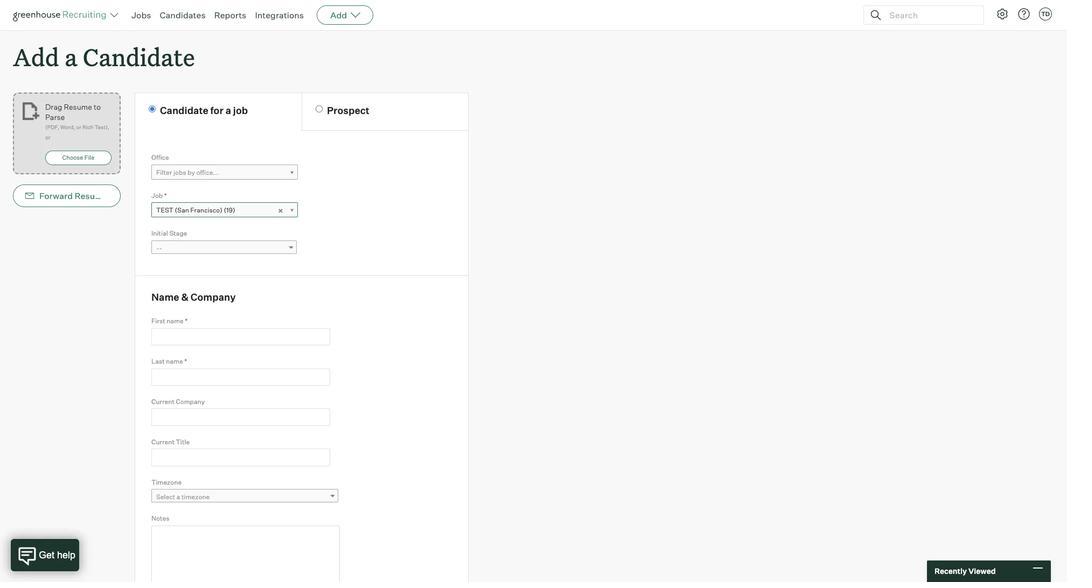 Task type: vqa. For each thing, say whether or not it's contained in the screenshot.
the topmost Create goal
no



Task type: locate. For each thing, give the bounding box(es) containing it.
candidate down jobs link
[[83, 41, 195, 73]]

None text field
[[151, 369, 330, 386]]

file
[[84, 154, 94, 162]]

1 vertical spatial *
[[185, 317, 188, 325]]

company right &
[[191, 291, 236, 303]]

1 vertical spatial current
[[151, 438, 174, 447]]

* down &
[[185, 317, 188, 325]]

* right last
[[184, 358, 187, 366]]

0 vertical spatial a
[[65, 41, 77, 73]]

0 vertical spatial candidate
[[83, 41, 195, 73]]

name right last
[[166, 358, 183, 366]]

text),
[[95, 124, 109, 130]]

francisco)
[[190, 206, 222, 215]]

current for current company
[[151, 398, 174, 406]]

name right first at the left bottom
[[167, 317, 184, 325]]

test (san francisco) (19) link
[[151, 203, 298, 218]]

choose file
[[62, 154, 94, 162]]

Candidate for a job radio
[[149, 106, 156, 113]]

name
[[151, 291, 179, 303]]

0 horizontal spatial add
[[13, 41, 59, 73]]

job
[[151, 192, 163, 200]]

1 horizontal spatial a
[[177, 494, 180, 502]]

resume
[[64, 102, 92, 112], [75, 191, 108, 202]]

a right the for
[[226, 105, 231, 116]]

2 vertical spatial *
[[184, 358, 187, 366]]

1 horizontal spatial add
[[330, 10, 347, 20]]

candidate
[[83, 41, 195, 73], [160, 105, 208, 116]]

a down greenhouse recruiting image
[[65, 41, 77, 73]]

stage
[[169, 230, 187, 238]]

to
[[94, 102, 101, 112]]

Notes text field
[[151, 526, 340, 583]]

or
[[76, 124, 81, 130], [45, 134, 50, 141]]

job *
[[151, 192, 167, 200]]

company
[[191, 291, 236, 303], [176, 398, 205, 406]]

current
[[151, 398, 174, 406], [151, 438, 174, 447]]

company up the title
[[176, 398, 205, 406]]

1 horizontal spatial or
[[76, 124, 81, 130]]

office...
[[196, 168, 219, 177]]

(19)
[[224, 206, 235, 215]]

resume inside button
[[75, 191, 108, 202]]

-- link
[[151, 241, 297, 256]]

td
[[1041, 10, 1050, 18]]

viewed
[[969, 567, 996, 577]]

1 vertical spatial candidate
[[160, 105, 208, 116]]

resume left via
[[75, 191, 108, 202]]

drag resume to parse (pdf, word, or rich text), or
[[45, 102, 109, 141]]

filter jobs by office...
[[156, 168, 219, 177]]

a
[[65, 41, 77, 73], [226, 105, 231, 116], [177, 494, 180, 502]]

1 vertical spatial add
[[13, 41, 59, 73]]

reports
[[214, 10, 246, 20]]

1 vertical spatial a
[[226, 105, 231, 116]]

0 horizontal spatial a
[[65, 41, 77, 73]]

0 vertical spatial company
[[191, 291, 236, 303]]

current left the title
[[151, 438, 174, 447]]

&
[[181, 291, 189, 303]]

first
[[151, 317, 165, 325]]

*
[[164, 192, 167, 200], [185, 317, 188, 325], [184, 358, 187, 366]]

reports link
[[214, 10, 246, 20]]

None text field
[[151, 328, 330, 346], [151, 409, 330, 427], [151, 449, 330, 467], [151, 328, 330, 346], [151, 409, 330, 427], [151, 449, 330, 467]]

configure image
[[996, 8, 1009, 20]]

select
[[156, 494, 175, 502]]

add
[[330, 10, 347, 20], [13, 41, 59, 73]]

1 vertical spatial or
[[45, 134, 50, 141]]

name
[[167, 317, 184, 325], [166, 358, 183, 366]]

0 vertical spatial name
[[167, 317, 184, 325]]

resume inside drag resume to parse (pdf, word, or rich text), or
[[64, 102, 92, 112]]

first name *
[[151, 317, 188, 325]]

1 current from the top
[[151, 398, 174, 406]]

resume left to
[[64, 102, 92, 112]]

* right job
[[164, 192, 167, 200]]

integrations link
[[255, 10, 304, 20]]

candidate right candidate for a job radio at the top left of the page
[[160, 105, 208, 116]]

2 current from the top
[[151, 438, 174, 447]]

1 vertical spatial name
[[166, 358, 183, 366]]

1 vertical spatial resume
[[75, 191, 108, 202]]

current title
[[151, 438, 190, 447]]

2 - from the left
[[159, 244, 162, 252]]

0 vertical spatial add
[[330, 10, 347, 20]]

1 - from the left
[[156, 244, 159, 252]]

a for timezone
[[177, 494, 180, 502]]

current down last
[[151, 398, 174, 406]]

0 vertical spatial current
[[151, 398, 174, 406]]

* for first name *
[[185, 317, 188, 325]]

-
[[156, 244, 159, 252], [159, 244, 162, 252]]

drag
[[45, 102, 62, 112]]

or down "(pdf,"
[[45, 134, 50, 141]]

select a timezone
[[156, 494, 210, 502]]

timezone
[[151, 479, 182, 487]]

--
[[156, 244, 162, 252]]

td button
[[1037, 5, 1054, 23]]

or left rich on the top left of the page
[[76, 124, 81, 130]]

choose
[[62, 154, 83, 162]]

add inside popup button
[[330, 10, 347, 20]]

0 horizontal spatial or
[[45, 134, 50, 141]]

2 vertical spatial a
[[177, 494, 180, 502]]

candidates link
[[160, 10, 206, 20]]

test
[[156, 206, 173, 215]]

a right select
[[177, 494, 180, 502]]

0 vertical spatial or
[[76, 124, 81, 130]]

greenhouse recruiting image
[[13, 9, 110, 22]]

0 vertical spatial resume
[[64, 102, 92, 112]]



Task type: describe. For each thing, give the bounding box(es) containing it.
rich
[[83, 124, 94, 130]]

jobs link
[[131, 10, 151, 20]]

current company
[[151, 398, 205, 406]]

td button
[[1039, 8, 1052, 20]]

name & company
[[151, 291, 236, 303]]

add button
[[317, 5, 373, 25]]

notes
[[151, 515, 169, 523]]

1 vertical spatial company
[[176, 398, 205, 406]]

by
[[188, 168, 195, 177]]

candidates
[[160, 10, 206, 20]]

recently viewed
[[935, 567, 996, 577]]

* for last name *
[[184, 358, 187, 366]]

a for candidate
[[65, 41, 77, 73]]

job
[[233, 105, 248, 116]]

initial
[[151, 230, 168, 238]]

forward resume via email
[[39, 191, 146, 202]]

(san
[[175, 206, 189, 215]]

forward resume via email button
[[13, 185, 146, 208]]

integrations
[[255, 10, 304, 20]]

add for add a candidate
[[13, 41, 59, 73]]

test (san francisco) (19)
[[156, 206, 235, 215]]

add a candidate
[[13, 41, 195, 73]]

email
[[123, 191, 146, 202]]

timezone
[[182, 494, 210, 502]]

prospect
[[327, 105, 369, 116]]

name for last
[[166, 358, 183, 366]]

jobs
[[173, 168, 186, 177]]

last name *
[[151, 358, 187, 366]]

current for current title
[[151, 438, 174, 447]]

for
[[210, 105, 224, 116]]

office
[[151, 154, 169, 162]]

via
[[109, 191, 121, 202]]

Search text field
[[887, 7, 974, 23]]

resume for drag
[[64, 102, 92, 112]]

candidate for a job
[[160, 105, 248, 116]]

jobs
[[131, 10, 151, 20]]

filter jobs by office... link
[[151, 165, 298, 180]]

0 vertical spatial *
[[164, 192, 167, 200]]

name for first
[[167, 317, 184, 325]]

title
[[176, 438, 190, 447]]

recently
[[935, 567, 967, 577]]

forward
[[39, 191, 73, 202]]

word,
[[60, 124, 75, 130]]

resume for forward
[[75, 191, 108, 202]]

last
[[151, 358, 165, 366]]

select a timezone link
[[151, 490, 338, 505]]

(pdf,
[[45, 124, 59, 130]]

initial stage
[[151, 230, 187, 238]]

filter
[[156, 168, 172, 177]]

add for add
[[330, 10, 347, 20]]

2 horizontal spatial a
[[226, 105, 231, 116]]

Prospect radio
[[316, 106, 323, 113]]

parse
[[45, 113, 65, 122]]



